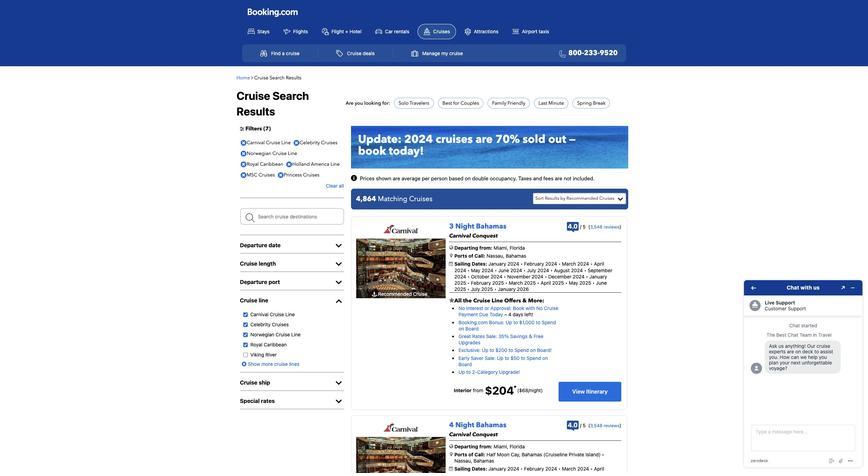Task type: describe. For each thing, give the bounding box(es) containing it.
double
[[473, 175, 489, 181]]

0 vertical spatial carnival cruise line
[[247, 140, 291, 146]]

1 vertical spatial carnival cruise line
[[251, 312, 295, 318]]

1 vertical spatial july
[[471, 286, 481, 292]]

airport taxis
[[522, 28, 550, 34]]

0 vertical spatial results
[[286, 74, 302, 81]]

nassau, bahamas
[[487, 253, 527, 259]]

show
[[248, 361, 260, 367]]

america
[[311, 161, 330, 168]]

ports for 3 night bahamas
[[455, 253, 468, 259]]

2 vertical spatial spend
[[527, 355, 542, 361]]

bahamas inside 4 night bahamas carnival conquest
[[477, 420, 507, 430]]

up down "–"
[[506, 319, 513, 325]]

1 vertical spatial sale:
[[485, 355, 496, 361]]

0 vertical spatial board
[[466, 326, 479, 332]]

florida for 4 night bahamas
[[510, 444, 525, 449]]

solo
[[399, 100, 409, 106]]

cruise inside no interest or approval: book with no cruise payment due today
[[545, 305, 559, 311]]

bahamas inside 3 night bahamas carnival conquest
[[477, 222, 507, 231]]

attractions link
[[459, 24, 505, 39]]

best for couples link
[[443, 100, 480, 106]]

sailing for 3 night bahamas
[[455, 261, 471, 267]]

by
[[561, 195, 566, 202]]

of for 4 night bahamas
[[469, 452, 474, 458]]

sort
[[536, 195, 544, 202]]

bahamas down half
[[474, 458, 495, 464]]

travelers
[[410, 100, 430, 106]]

flight + hotel
[[332, 28, 362, 34]]

departing from: miami, florida for 4 night bahamas
[[455, 444, 525, 449]]

departure for departure date
[[240, 242, 268, 248]]

0 horizontal spatial are
[[393, 175, 401, 181]]

cruise ship
[[240, 380, 270, 386]]

booking.com bonus: up to $1,000 to spend on board great rates sale: 35% savings & free upgrades exclusive: up to $200 to spend on board! early saver sale: up to $50 to spend on board up to 2-category upgrade!
[[459, 319, 557, 375]]

on down board! on the right bottom
[[543, 355, 548, 361]]

rates
[[473, 333, 485, 339]]

princess cruises
[[284, 172, 320, 178]]

per
[[422, 175, 430, 181]]

find
[[271, 50, 281, 56]]

( for 4 night bahamas
[[589, 422, 591, 428]]

left!
[[525, 312, 534, 318]]

half
[[487, 452, 496, 458]]

sailing for 4 night bahamas
[[455, 466, 471, 472]]

prices shown are average per person based on double occupancy. taxes and fees are not included. element
[[360, 175, 595, 181]]

1 vertical spatial board
[[459, 361, 472, 367]]

cruises link
[[418, 24, 456, 39]]

none field inside update: 2024 cruises are 70% sold out — book today! "main content"
[[240, 208, 344, 225]]

4.0 / 5 ( 3,548 reviews ) for 3 night bahamas
[[568, 223, 622, 230]]

january inside january 2025
[[590, 274, 608, 280]]

taxes
[[519, 175, 532, 181]]

1 vertical spatial cruise search results
[[237, 89, 309, 118]]

booking.com
[[459, 319, 488, 325]]

dates: for 3 night bahamas
[[472, 261, 488, 267]]

booking.com home image
[[248, 8, 298, 17]]

Royal Caribbean checkbox
[[242, 343, 250, 347]]

1 horizontal spatial recommended
[[567, 195, 599, 202]]

/ for 4 night bahamas
[[581, 422, 582, 428]]

clear
[[326, 183, 338, 189]]

departure date
[[240, 242, 281, 248]]

angle right image
[[251, 75, 253, 80]]

plus circle image
[[242, 362, 247, 367]]

find a cruise link
[[253, 46, 307, 60]]

1 horizontal spatial may
[[569, 280, 579, 286]]

map marker image
[[450, 452, 453, 457]]

interest
[[467, 305, 484, 311]]

lines
[[289, 361, 300, 367]]

a
[[282, 50, 285, 56]]

miami, for 3 night bahamas
[[494, 245, 509, 251]]

carnival inside 3 night bahamas carnival conquest
[[450, 232, 471, 240]]

Search cruise destinations text field
[[240, 208, 344, 225]]

times circle image for royal
[[239, 159, 248, 170]]

reviews for 3 night bahamas
[[604, 224, 620, 230]]

carnival cruise line image for 3 night bahamas
[[384, 225, 419, 234]]

4,864 matching cruises
[[356, 194, 433, 204]]

1 carnival conquest image from the top
[[357, 239, 446, 298]]

cruise for a
[[286, 50, 300, 56]]

home link
[[237, 74, 250, 81]]

friendly
[[508, 100, 526, 106]]

carnival down filters
[[247, 140, 265, 146]]

7
[[266, 125, 269, 133]]

0 vertical spatial july
[[528, 267, 537, 273]]

to left 2-
[[467, 369, 471, 375]]

0 vertical spatial (
[[264, 125, 266, 133]]

payment
[[459, 312, 478, 318]]

+
[[346, 28, 349, 34]]

ports of call: for 3 night bahamas
[[455, 253, 486, 259]]

upgrade!
[[500, 369, 520, 375]]

on left board! on the right bottom
[[531, 347, 536, 353]]

3,548 reviews link for 3 night bahamas
[[591, 224, 620, 230]]

1 vertical spatial royal caribbean
[[251, 342, 287, 348]]

on right 'based'
[[465, 175, 471, 181]]

Celebrity Cruises checkbox
[[242, 323, 250, 327]]

0 vertical spatial march
[[563, 261, 577, 267]]

4.0 for 4 night bahamas
[[568, 421, 578, 429]]

globe image
[[450, 245, 454, 250]]

1 vertical spatial celebrity
[[251, 322, 271, 328]]

cruise for my
[[450, 50, 463, 56]]

view itinerary link
[[559, 382, 622, 402]]

prices
[[360, 175, 375, 181]]

departing from: miami, florida for 3 night bahamas
[[455, 245, 525, 251]]

800-233-9520
[[569, 48, 618, 58]]

departing for 3 night bahamas
[[455, 245, 479, 251]]

carnival inside 4 night bahamas carnival conquest
[[450, 431, 471, 438]]

chevron down image
[[334, 279, 344, 286]]

ports for 4 night bahamas
[[455, 452, 468, 458]]

carnival right 'carnival cruise line' option
[[251, 312, 269, 318]]

up down $200
[[498, 355, 504, 361]]

1 vertical spatial royal
[[251, 342, 263, 348]]

1 no from the left
[[459, 305, 465, 311]]

globe image
[[450, 444, 454, 449]]

35%
[[499, 333, 509, 339]]

up left 2-
[[459, 369, 465, 375]]

2 no from the left
[[537, 305, 543, 311]]

filters
[[246, 125, 262, 133]]

or
[[485, 305, 490, 311]]

times circle image for princess
[[276, 170, 286, 180]]

reviews for 4 night bahamas
[[604, 423, 620, 428]]

1 january 2024 • february 2024 • march 2024 • from the top
[[489, 261, 593, 267]]

to down days
[[514, 319, 518, 325]]

great rates sale: 35% savings & free upgrades link
[[459, 333, 544, 346]]

royal caribbean inside royal caribbean link
[[247, 161, 284, 168]]

calendar image for 3 night bahamas
[[449, 262, 454, 266]]

september 2024
[[455, 267, 613, 280]]

based
[[449, 175, 464, 181]]

2 horizontal spatial results
[[545, 195, 560, 202]]

0 vertical spatial caribbean
[[260, 161, 284, 168]]

0 vertical spatial royal
[[247, 161, 259, 168]]

departing for 4 night bahamas
[[455, 444, 479, 449]]

up to 2-category upgrade! link
[[459, 369, 520, 375]]

2 carnival conquest image from the top
[[357, 437, 446, 473]]

are
[[346, 100, 354, 106]]

holland
[[293, 161, 310, 168]]

for:
[[383, 100, 390, 106]]

0 vertical spatial cruise search results
[[254, 74, 302, 81]]

3,548 reviews link for 4 night bahamas
[[591, 423, 620, 428]]

2 vertical spatial february
[[525, 466, 545, 472]]

river
[[266, 352, 277, 358]]

1 vertical spatial celebrity cruises
[[251, 322, 289, 328]]

2 vertical spatial march
[[563, 466, 577, 472]]

nassau, inside half moon cay, bahamas (cruiseline private island) • nassau, bahamas
[[455, 458, 473, 464]]

0 vertical spatial norwegian
[[247, 150, 272, 157]]

0 vertical spatial sale:
[[487, 333, 498, 339]]

0 vertical spatial february
[[525, 261, 545, 267]]

to right $50
[[521, 355, 526, 361]]

spring break link
[[578, 100, 606, 106]]

half moon cay, bahamas (cruiseline private island) • nassau, bahamas
[[455, 452, 605, 464]]

msc
[[247, 172, 258, 178]]

rates
[[261, 398, 275, 404]]

free
[[534, 333, 544, 339]]

0 vertical spatial search
[[270, 74, 285, 81]]

best
[[443, 100, 452, 106]]

map marker image
[[450, 253, 453, 258]]

cruise deals link
[[329, 46, 383, 60]]

special rates
[[240, 398, 275, 404]]

chevron down image for departure date
[[334, 243, 344, 250]]

flight
[[332, 28, 344, 34]]

spring break
[[578, 100, 606, 106]]

msc cruises link
[[239, 170, 277, 180]]

hotel
[[350, 28, 362, 34]]

departure for departure port
[[240, 279, 268, 285]]

results inside cruise search results
[[237, 105, 275, 118]]

from: for 3 night bahamas
[[480, 245, 493, 251]]

airport
[[522, 28, 538, 34]]

solo travelers link
[[399, 100, 430, 106]]

show more cruise lines
[[247, 361, 300, 367]]

1 vertical spatial recommended
[[378, 291, 412, 297]]

( for 3 night bahamas
[[589, 224, 591, 230]]

september
[[588, 267, 613, 273]]

times circle image for carnival
[[239, 138, 248, 148]]

) for 4 night bahamas
[[620, 422, 622, 428]]

• inside half moon cay, bahamas (cruiseline private island) • nassau, bahamas
[[603, 452, 605, 458]]

the
[[464, 297, 472, 305]]

($68
[[518, 387, 529, 393]]

booking.com bonus: up to $1,000 to spend on board link
[[459, 319, 557, 332]]

private
[[569, 452, 585, 458]]

4.0 for 3 night bahamas
[[568, 223, 578, 230]]

april for 3 night bahamas
[[595, 261, 605, 267]]

bahamas right the cay,
[[522, 452, 543, 458]]

out
[[549, 132, 567, 147]]

and
[[534, 175, 543, 181]]

viking river
[[251, 352, 277, 358]]

$200
[[496, 347, 508, 353]]

carnival cruise line image for 4 night bahamas
[[384, 423, 419, 432]]

1 horizontal spatial celebrity
[[300, 140, 320, 146]]

3,548 for 3 night bahamas
[[591, 224, 603, 230]]

800-
[[569, 48, 585, 58]]

itinerary
[[587, 389, 608, 395]]

night for 4
[[456, 420, 475, 430]]

ports of call: for 4 night bahamas
[[455, 452, 486, 458]]

april for 4 night bahamas
[[595, 466, 605, 472]]

offers
[[505, 297, 522, 305]]

matching
[[378, 194, 408, 204]]

1 vertical spatial norwegian cruise line
[[251, 332, 301, 338]]

0 vertical spatial 4
[[509, 312, 512, 318]]



Task type: locate. For each thing, give the bounding box(es) containing it.
1 vertical spatial departure
[[240, 279, 268, 285]]

1 ports of call: from the top
[[455, 253, 486, 259]]

times circle image up royal caribbean link
[[239, 149, 248, 159]]

2 conquest from the top
[[473, 431, 498, 438]]

are you looking for:
[[346, 100, 390, 106]]

from: for 4 night bahamas
[[480, 444, 493, 449]]

1 vertical spatial carnival cruise line image
[[384, 423, 419, 432]]

caribbean down norwegian cruise line link
[[260, 161, 284, 168]]

conquest inside 4 night bahamas carnival conquest
[[473, 431, 498, 438]]

1 vertical spatial call:
[[475, 452, 486, 458]]

spend up $50
[[515, 347, 529, 353]]

solo travelers
[[399, 100, 430, 106]]

times circle image up the holland
[[292, 138, 301, 148]]

more:
[[529, 297, 545, 305]]

1 vertical spatial 4.0 / 5 ( 3,548 reviews )
[[568, 421, 622, 429]]

travel menu navigation
[[242, 44, 627, 62]]

0 vertical spatial &
[[523, 297, 527, 305]]

chevron down image
[[334, 243, 344, 250], [334, 261, 344, 268], [334, 298, 344, 305], [334, 380, 344, 387], [334, 398, 344, 405]]

ports of call: right map marker icon
[[455, 253, 486, 259]]

cruise inside travel menu navigation
[[347, 50, 362, 56]]

spring
[[578, 100, 592, 106]]

4.0 / 5 ( 3,548 reviews ) up island)
[[568, 421, 622, 429]]

1 from: from the top
[[480, 245, 493, 251]]

to up $50
[[509, 347, 514, 353]]

car rentals
[[385, 28, 410, 34]]

2 4.0 / 5 ( 3,548 reviews ) from the top
[[568, 421, 622, 429]]

0 vertical spatial june
[[499, 267, 510, 273]]

0 vertical spatial january 2024 • february 2024 • march 2024 •
[[489, 261, 593, 267]]

june 2025
[[455, 280, 607, 292]]

0 horizontal spatial &
[[523, 297, 527, 305]]

carnival cruise line down 'line'
[[251, 312, 295, 318]]

calendar image down map marker icon
[[449, 262, 454, 266]]

2 call: from the top
[[475, 452, 486, 458]]

/ up private
[[581, 422, 582, 428]]

2024 inside september 2024
[[455, 274, 467, 280]]

all the cruise line offers & more:
[[455, 297, 545, 305]]

3,548 reviews link
[[591, 224, 620, 230], [591, 423, 620, 428]]

special
[[240, 398, 260, 404]]

occupancy.
[[490, 175, 517, 181]]

viking
[[251, 352, 264, 358]]

no down 'all'
[[459, 305, 465, 311]]

2 night from the top
[[456, 420, 475, 430]]

0 vertical spatial sailing dates:
[[455, 261, 489, 267]]

sailing dates: for 4 night bahamas
[[455, 466, 489, 472]]

departure up the cruise length on the left of the page
[[240, 242, 268, 248]]

) for 3 night bahamas
[[620, 224, 622, 230]]

july
[[528, 267, 537, 273], [471, 286, 481, 292]]

0 vertical spatial )
[[269, 125, 271, 133]]

miami, up moon
[[494, 444, 509, 449]]

last minute link
[[539, 100, 565, 106]]

1 vertical spatial (
[[589, 224, 591, 230]]

find a cruise
[[271, 50, 300, 56]]

0 vertical spatial reviews
[[604, 224, 620, 230]]

results left by
[[545, 195, 560, 202]]

cruise inside "main content"
[[274, 361, 288, 367]]

4.0
[[568, 223, 578, 230], [568, 421, 578, 429]]

1 reviews from the top
[[604, 224, 620, 230]]

/ right the asterisk icon
[[529, 387, 530, 393]]

1 night from the top
[[456, 222, 475, 231]]

( up island)
[[589, 422, 591, 428]]

0 vertical spatial 4.0 / 5 ( 3,548 reviews )
[[568, 223, 622, 230]]

january down nassau, bahamas at the bottom of page
[[489, 261, 507, 267]]

calendar image
[[449, 262, 454, 266], [449, 467, 454, 471]]

3 chevron down image from the top
[[334, 298, 344, 305]]

1 vertical spatial march
[[509, 280, 523, 286]]

to left $200
[[490, 347, 495, 353]]

departing right globe image
[[455, 444, 479, 449]]

chevron down image for special rates
[[334, 398, 344, 405]]

from
[[473, 387, 484, 393]]

1 april 2024 from the top
[[455, 261, 605, 273]]

times circle image for celebrity
[[292, 138, 301, 148]]

2 miami, from the top
[[494, 444, 509, 449]]

june down nassau, bahamas at the bottom of page
[[499, 267, 510, 273]]

1 vertical spatial caribbean
[[264, 342, 287, 348]]

2 january 2024 • february 2024 • march 2024 • from the top
[[489, 466, 593, 472]]

january 2024 • february 2024 • march 2024 • down half moon cay, bahamas (cruiseline private island) • nassau, bahamas
[[489, 466, 593, 472]]

carnival cruise line up norwegian cruise line link
[[247, 140, 291, 146]]

update: 2024 cruises are 70% sold out — book today! main content
[[233, 70, 636, 473]]

asterisk image
[[514, 385, 517, 388]]

2 from: from the top
[[480, 444, 493, 449]]

2 departing from the top
[[455, 444, 479, 449]]

0 vertical spatial spend
[[542, 319, 557, 325]]

upgrades
[[459, 340, 481, 346]]

search inside cruise search results
[[273, 89, 309, 102]]

0 vertical spatial carnival cruise line image
[[384, 225, 419, 234]]

no interest or approval: book with no cruise payment due today link
[[459, 305, 559, 318]]

1 vertical spatial search
[[273, 89, 309, 102]]

recommended right anchor icon on the bottom left
[[378, 291, 412, 297]]

1 sailing from the top
[[455, 261, 471, 267]]

carnival cruise line image
[[384, 225, 419, 234], [384, 423, 419, 432]]

0 vertical spatial conquest
[[473, 232, 498, 240]]

october
[[472, 274, 490, 280]]

approval:
[[491, 305, 512, 311]]

2 ports from the top
[[455, 452, 468, 458]]

—
[[570, 132, 576, 147]]

sailing dates: up october
[[455, 261, 489, 267]]

0 vertical spatial calendar image
[[449, 262, 454, 266]]

cruise inside cruise search results
[[237, 89, 270, 102]]

included.
[[573, 175, 595, 181]]

1 vertical spatial /
[[529, 387, 530, 393]]

january 2025
[[455, 274, 608, 286]]

1 vertical spatial april
[[541, 280, 552, 286]]

1 vertical spatial 4.0
[[568, 421, 578, 429]]

0 vertical spatial nassau,
[[487, 253, 505, 259]]

times circle image up the msc at the left of the page
[[239, 159, 248, 170]]

interior
[[454, 387, 472, 393]]

cruises
[[434, 28, 451, 34], [321, 140, 338, 146], [259, 172, 275, 178], [303, 172, 320, 178], [410, 194, 433, 204], [600, 195, 615, 202], [272, 322, 289, 328]]

0 vertical spatial april 2024
[[455, 261, 605, 273]]

march down november on the bottom of page
[[509, 280, 523, 286]]

1 vertical spatial carnival conquest image
[[357, 437, 446, 473]]

1 conquest from the top
[[473, 232, 498, 240]]

5 chevron down image from the top
[[334, 398, 344, 405]]

april 2024 for 4 night bahamas
[[455, 466, 605, 473]]

0 vertical spatial may
[[472, 267, 481, 273]]

spend down board! on the right bottom
[[527, 355, 542, 361]]

1 chevron down image from the top
[[334, 243, 344, 250]]

call: for 3 night bahamas
[[475, 253, 486, 259]]

0 vertical spatial ports of call:
[[455, 253, 486, 259]]

bahamas up 'may 2024 • june 2024 • july 2024 • august 2024 •'
[[506, 253, 527, 259]]

1 vertical spatial conquest
[[473, 431, 498, 438]]

my
[[442, 50, 449, 56]]

& left free
[[529, 333, 533, 339]]

may up october
[[472, 267, 481, 273]]

carnival cruise line link
[[239, 138, 293, 148]]

/ down sort results by recommended cruises
[[581, 224, 582, 230]]

recommended cruise
[[378, 291, 428, 297]]

ports of call:
[[455, 253, 486, 259], [455, 452, 486, 458]]

4 right "–"
[[509, 312, 512, 318]]

4.0 / 5 ( 3,548 reviews )
[[568, 223, 622, 230], [568, 421, 622, 429]]

2 florida from the top
[[510, 444, 525, 449]]

3
[[450, 222, 454, 231]]

cruise inside dropdown button
[[450, 50, 463, 56]]

1 vertical spatial norwegian
[[251, 332, 275, 338]]

2 ports of call: from the top
[[455, 452, 486, 458]]

for
[[454, 100, 460, 106]]

shown
[[376, 175, 392, 181]]

2 horizontal spatial are
[[555, 175, 563, 181]]

stays
[[258, 28, 270, 34]]

1 vertical spatial calendar image
[[449, 467, 454, 471]]

0 vertical spatial departing from: miami, florida
[[455, 245, 525, 251]]

flights
[[293, 28, 308, 34]]

june inside june 2025
[[597, 280, 607, 286]]

departing from: miami, florida up half
[[455, 444, 525, 449]]

clear all link
[[326, 182, 344, 191]]

0 horizontal spatial no
[[459, 305, 465, 311]]

None field
[[240, 208, 344, 225]]

on up great
[[459, 326, 465, 332]]

no down more:
[[537, 305, 543, 311]]

2 departure from the top
[[240, 279, 268, 285]]

night inside 4 night bahamas carnival conquest
[[456, 420, 475, 430]]

1 dates: from the top
[[472, 261, 488, 267]]

& up with
[[523, 297, 527, 305]]

celebrity cruises up america
[[300, 140, 338, 146]]

norwegian cruise line link
[[239, 149, 299, 159]]

are left 70%
[[476, 132, 493, 147]]

call: for 4 night bahamas
[[475, 452, 486, 458]]

chevron down image for cruise line
[[334, 298, 344, 305]]

times circle image up princess
[[285, 159, 294, 170]]

1 horizontal spatial are
[[476, 132, 493, 147]]

4.0 down sort results by recommended cruises
[[568, 223, 578, 230]]

exclusive: up to $200 to spend on board! link
[[459, 347, 552, 353]]

sailing dates:
[[455, 261, 489, 267], [455, 466, 489, 472]]

july 2025 • january 2026
[[471, 286, 529, 292]]

carnival conquest image
[[357, 239, 446, 298], [357, 437, 446, 473]]

carnival up globe image
[[450, 431, 471, 438]]

0 vertical spatial departure
[[240, 242, 268, 248]]

april down december
[[541, 280, 552, 286]]

spend up free
[[542, 319, 557, 325]]

0 vertical spatial celebrity
[[300, 140, 320, 146]]

2 dates: from the top
[[472, 466, 488, 472]]

interior from $204
[[454, 384, 514, 397]]

1 departing from the top
[[455, 245, 479, 251]]

chevron down image for cruise length
[[334, 261, 344, 268]]

1 vertical spatial reviews
[[604, 423, 620, 428]]

1 horizontal spatial nassau,
[[487, 253, 505, 259]]

bahamas up half
[[477, 420, 507, 430]]

–
[[505, 312, 508, 318]]

conquest for 3
[[473, 232, 498, 240]]

1 departure from the top
[[240, 242, 268, 248]]

3 night bahamas carnival conquest
[[450, 222, 507, 240]]

sliders image
[[240, 126, 244, 131]]

2 vertical spatial results
[[545, 195, 560, 202]]

2 calendar image from the top
[[449, 467, 454, 471]]

5 for 3 night bahamas
[[583, 224, 586, 230]]

cruise for more
[[274, 361, 288, 367]]

1 horizontal spatial 4
[[509, 312, 512, 318]]

1 vertical spatial ports
[[455, 452, 468, 458]]

miami, up nassau, bahamas at the bottom of page
[[494, 245, 509, 251]]

5 for 4 night bahamas
[[583, 422, 586, 428]]

calendar image for 4 night bahamas
[[449, 467, 454, 471]]

2025 inside january 2025
[[455, 280, 467, 286]]

2 reviews from the top
[[604, 423, 620, 428]]

call: left half
[[475, 452, 486, 458]]

1 horizontal spatial july
[[528, 267, 537, 273]]

2 sailing from the top
[[455, 466, 471, 472]]

1 horizontal spatial results
[[286, 74, 302, 81]]

1 horizontal spatial &
[[529, 333, 533, 339]]

royal caribbean down norwegian cruise line link
[[247, 161, 284, 168]]

2 carnival cruise line image from the top
[[384, 423, 419, 432]]

april 2024 for 3 night bahamas
[[455, 261, 605, 273]]

anchor image
[[372, 292, 377, 297]]

due
[[480, 312, 489, 318]]

ship
[[259, 380, 270, 386]]

2 chevron down image from the top
[[334, 261, 344, 268]]

2 of from the top
[[469, 452, 474, 458]]

1 vertical spatial 3,548
[[591, 423, 603, 428]]

call: up october
[[475, 253, 486, 259]]

july up october 2024 • november 2024 • december 2024 •
[[528, 267, 537, 273]]

1 vertical spatial florida
[[510, 444, 525, 449]]

great
[[459, 333, 471, 339]]

ports of call: right map marker image
[[455, 452, 486, 458]]

celebrity cruises right celebrity cruises checkbox
[[251, 322, 289, 328]]

norwegian cruise line up river
[[251, 332, 301, 338]]

norwegian right norwegian cruise line option
[[251, 332, 275, 338]]

1 departing from: miami, florida from the top
[[455, 245, 525, 251]]

3,548 for 4 night bahamas
[[591, 423, 603, 428]]

march down private
[[563, 466, 577, 472]]

1 of from the top
[[469, 253, 474, 259]]

Carnival Cruise Line checkbox
[[242, 313, 250, 317]]

early
[[459, 355, 470, 361]]

0 horizontal spatial 4
[[450, 420, 454, 430]]

date
[[269, 242, 281, 248]]

from: down 3 night bahamas carnival conquest
[[480, 245, 493, 251]]

0 horizontal spatial celebrity cruises
[[251, 322, 289, 328]]

1 4.0 from the top
[[568, 223, 578, 230]]

70%
[[496, 132, 520, 147]]

1 sailing dates: from the top
[[455, 261, 489, 267]]

0 vertical spatial of
[[469, 253, 474, 259]]

2-
[[473, 369, 478, 375]]

conquest for 4
[[473, 431, 498, 438]]

0 horizontal spatial july
[[471, 286, 481, 292]]

night for 3
[[456, 222, 475, 231]]

results down find a cruise
[[286, 74, 302, 81]]

times circle image for norwegian
[[239, 149, 248, 159]]

royal up viking
[[251, 342, 263, 348]]

family friendly link
[[493, 100, 526, 106]]

1 4.0 / 5 ( 3,548 reviews ) from the top
[[568, 223, 622, 230]]

5 up private
[[583, 422, 586, 428]]

night inside 3 night bahamas carnival conquest
[[456, 222, 475, 231]]

norwegian
[[247, 150, 272, 157], [251, 332, 275, 338]]

car
[[385, 28, 393, 34]]

2026
[[518, 286, 529, 292]]

celebrity cruises
[[300, 140, 338, 146], [251, 322, 289, 328]]

5 down sort results by recommended cruises
[[583, 224, 586, 230]]

2 april 2024 from the top
[[455, 466, 605, 473]]

1 vertical spatial ports of call:
[[455, 452, 486, 458]]

sailing dates: for 3 night bahamas
[[455, 261, 489, 267]]

holland america line
[[293, 161, 340, 168]]

august
[[555, 267, 570, 273]]

& inside the booking.com bonus: up to $1,000 to spend on board great rates sale: 35% savings & free upgrades exclusive: up to $200 to spend on board! early saver sale: up to $50 to spend on board up to 2-category upgrade!
[[529, 333, 533, 339]]

( down sort results by recommended cruises
[[589, 224, 591, 230]]

1 vertical spatial sailing
[[455, 466, 471, 472]]

1 vertical spatial from:
[[480, 444, 493, 449]]

9520
[[600, 48, 618, 58]]

0 vertical spatial sailing
[[455, 261, 471, 267]]

0 vertical spatial norwegian cruise line
[[247, 150, 297, 157]]

1 ports from the top
[[455, 253, 468, 259]]

0 vertical spatial royal caribbean
[[247, 161, 284, 168]]

1 vertical spatial )
[[620, 224, 622, 230]]

royal caribbean up river
[[251, 342, 287, 348]]

4 chevron down image from the top
[[334, 380, 344, 387]]

princess cruises link
[[276, 170, 322, 180]]

2 3,548 from the top
[[591, 423, 603, 428]]

2024 inside update: 2024 cruises are 70% sold out — book today!
[[405, 132, 433, 147]]

( right filters
[[264, 125, 266, 133]]

0 vertical spatial from:
[[480, 245, 493, 251]]

florida up the cay,
[[510, 444, 525, 449]]

cruise length
[[240, 261, 276, 267]]

1 vertical spatial spend
[[515, 347, 529, 353]]

you
[[355, 100, 363, 106]]

february down half moon cay, bahamas (cruiseline private island) • nassau, bahamas
[[525, 466, 545, 472]]

times circle image
[[239, 149, 248, 159], [239, 159, 248, 170], [239, 170, 248, 180], [276, 170, 286, 180]]

1 calendar image from the top
[[449, 262, 454, 266]]

cruise search results down find
[[254, 74, 302, 81]]

0 vertical spatial miami,
[[494, 245, 509, 251]]

2 vertical spatial (
[[589, 422, 591, 428]]

2 sailing dates: from the top
[[455, 466, 489, 472]]

0 vertical spatial celebrity cruises
[[300, 140, 338, 146]]

0 vertical spatial recommended
[[567, 195, 599, 202]]

sale: right saver
[[485, 355, 496, 361]]

january 2024 • february 2024 • march 2024 • up september 2024
[[489, 261, 593, 267]]

princess
[[284, 172, 302, 178]]

miami, for 4 night bahamas
[[494, 444, 509, 449]]

manage
[[423, 50, 441, 56]]

4.0 / 5 ( 3,548 reviews ) down sort results by recommended cruises
[[568, 223, 622, 230]]

up
[[506, 319, 513, 325], [482, 347, 489, 353], [498, 355, 504, 361], [459, 369, 465, 375]]

sailing
[[455, 261, 471, 267], [455, 466, 471, 472]]

are inside update: 2024 cruises are 70% sold out — book today!
[[476, 132, 493, 147]]

1 miami, from the top
[[494, 245, 509, 251]]

bonus:
[[489, 319, 505, 325]]

2 4.0 from the top
[[568, 421, 578, 429]]

2 vertical spatial april
[[595, 466, 605, 472]]

4 inside 4 night bahamas carnival conquest
[[450, 420, 454, 430]]

carnival cruise line
[[247, 140, 291, 146], [251, 312, 295, 318]]

1 vertical spatial night
[[456, 420, 475, 430]]

4 night bahamas carnival conquest
[[450, 420, 507, 438]]

up up saver
[[482, 347, 489, 353]]

update:
[[359, 132, 402, 147]]

april down island)
[[595, 466, 605, 472]]

cruise search results up 7
[[237, 89, 309, 118]]

royal
[[247, 161, 259, 168], [251, 342, 263, 348]]

departing right globe icon
[[455, 245, 479, 251]]

to right $1,000
[[536, 319, 541, 325]]

Viking River checkbox
[[242, 353, 250, 357]]

1 5 from the top
[[583, 224, 586, 230]]

january up offers
[[498, 286, 516, 292]]

2 departing from: miami, florida from the top
[[455, 444, 525, 449]]

last
[[539, 100, 548, 106]]

sale:
[[487, 333, 498, 339], [485, 355, 496, 361]]

departing from: miami, florida up nassau, bahamas at the bottom of page
[[455, 245, 525, 251]]

2 3,548 reviews link from the top
[[591, 423, 620, 428]]

1 vertical spatial january 2024 • february 2024 • march 2024 •
[[489, 466, 593, 472]]

view itinerary
[[573, 389, 608, 395]]

1 vertical spatial results
[[237, 105, 275, 118]]

dates: for 4 night bahamas
[[472, 466, 488, 472]]

2025 inside june 2025
[[455, 286, 467, 292]]

chevron down image for cruise ship
[[334, 380, 344, 387]]

•
[[521, 261, 523, 267], [559, 261, 561, 267], [591, 261, 593, 267], [468, 267, 470, 273], [495, 267, 497, 273], [524, 267, 526, 273], [551, 267, 553, 273], [585, 267, 587, 273], [468, 274, 470, 280], [504, 274, 506, 280], [545, 274, 548, 280], [586, 274, 589, 280], [468, 280, 470, 286], [506, 280, 508, 286], [538, 280, 540, 286], [566, 280, 568, 286], [593, 280, 595, 286], [468, 286, 470, 292], [495, 286, 497, 292], [603, 452, 605, 458], [521, 466, 523, 472], [559, 466, 561, 472], [591, 466, 593, 472]]

nassau, down 4 night bahamas carnival conquest
[[455, 458, 473, 464]]

clear all
[[326, 183, 344, 189]]

0 vertical spatial 3,548 reviews link
[[591, 224, 620, 230]]

recommended
[[567, 195, 599, 202], [378, 291, 412, 297]]

rentals
[[395, 28, 410, 34]]

1 vertical spatial dates:
[[472, 466, 488, 472]]

dates: down half
[[472, 466, 488, 472]]

family friendly
[[493, 100, 526, 106]]

ports
[[455, 253, 468, 259], [455, 452, 468, 458]]

today
[[490, 312, 503, 318]]

times circle image
[[239, 138, 248, 148], [292, 138, 301, 148], [285, 159, 294, 170]]

0 horizontal spatial nassau,
[[455, 458, 473, 464]]

4.0 up private
[[568, 421, 578, 429]]

1 horizontal spatial june
[[597, 280, 607, 286]]

times circle image for msc
[[239, 170, 248, 180]]

0 vertical spatial florida
[[510, 245, 525, 251]]

conquest inside 3 night bahamas carnival conquest
[[473, 232, 498, 240]]

$1,000
[[520, 319, 535, 325]]

1 vertical spatial departing
[[455, 444, 479, 449]]

conquest up nassau, bahamas at the bottom of page
[[473, 232, 498, 240]]

1 3,548 reviews link from the top
[[591, 224, 620, 230]]

5
[[583, 224, 586, 230], [583, 422, 586, 428]]

moon
[[497, 452, 510, 458]]

celebrity right celebrity cruises checkbox
[[251, 322, 271, 328]]

january down moon
[[489, 466, 507, 472]]

4.0 / 5 ( 3,548 reviews ) for 4 night bahamas
[[568, 421, 622, 429]]

1 call: from the top
[[475, 253, 486, 259]]

times circle image down royal caribbean link
[[239, 170, 248, 180]]

info label image
[[351, 175, 359, 182]]

star image
[[450, 298, 455, 303]]

800-233-9520 link
[[557, 48, 618, 58]]

1 vertical spatial &
[[529, 333, 533, 339]]

caribbean up river
[[264, 342, 287, 348]]

1 3,548 from the top
[[591, 224, 603, 230]]

april 2024 down half moon cay, bahamas (cruiseline private island) • nassau, bahamas
[[455, 466, 605, 473]]

of for 3 night bahamas
[[469, 253, 474, 259]]

to down exclusive: up to $200 to spend on board! link at the right
[[505, 355, 510, 361]]

times circle image right "msc cruises"
[[276, 170, 286, 180]]

cruise right a on the left top of page
[[286, 50, 300, 56]]

departure up cruise line
[[240, 279, 268, 285]]

times circle image for holland
[[285, 159, 294, 170]]

Norwegian Cruise Line checkbox
[[242, 333, 250, 337]]

florida for 3 night bahamas
[[510, 245, 525, 251]]

june down september
[[597, 280, 607, 286]]

1 florida from the top
[[510, 245, 525, 251]]

0 vertical spatial carnival conquest image
[[357, 239, 446, 298]]

0 vertical spatial departing
[[455, 245, 479, 251]]

1 vertical spatial february
[[471, 280, 491, 286]]

march up august
[[563, 261, 577, 267]]

/ for 3 night bahamas
[[581, 224, 582, 230]]

1 carnival cruise line image from the top
[[384, 225, 419, 234]]

2 5 from the top
[[583, 422, 586, 428]]

board down booking.com
[[466, 326, 479, 332]]

may
[[472, 267, 481, 273], [569, 280, 579, 286]]

ports right map marker icon
[[455, 253, 468, 259]]



Task type: vqa. For each thing, say whether or not it's contained in the screenshot.
No
yes



